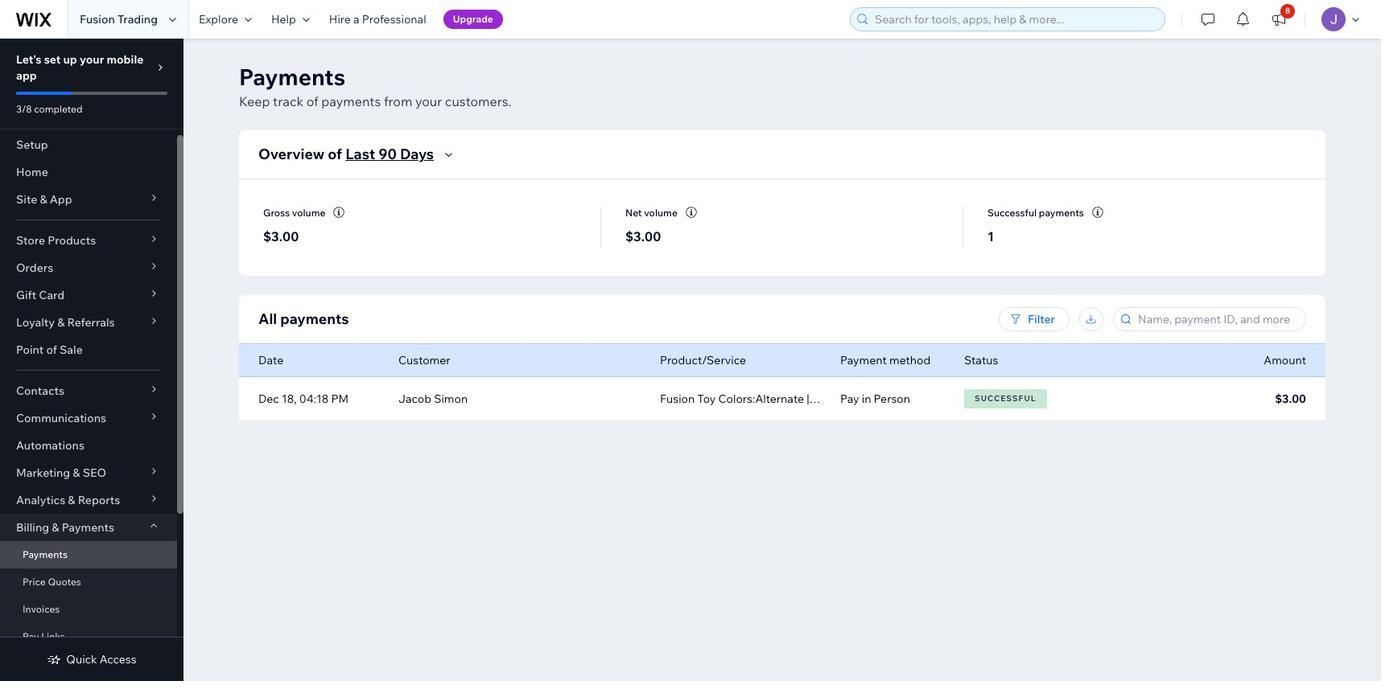 Task type: describe. For each thing, give the bounding box(es) containing it.
seo
[[83, 466, 106, 481]]

fusion trading
[[80, 12, 158, 27]]

reports
[[78, 494, 120, 508]]

fusion toy colors:alternate | text field???:yes | another field:
[[660, 392, 978, 407]]

your inside payments keep track of payments from your customers.
[[415, 93, 442, 109]]

a
[[353, 12, 360, 27]]

amount
[[1264, 353, 1307, 368]]

date
[[258, 353, 284, 368]]

field:
[[952, 392, 978, 407]]

8 button
[[1262, 0, 1297, 39]]

marketing & seo button
[[0, 460, 177, 487]]

sale
[[60, 343, 83, 357]]

hire a professional link
[[319, 0, 436, 39]]

site & app
[[16, 192, 72, 207]]

pm
[[331, 392, 349, 407]]

jacob
[[399, 392, 432, 407]]

home
[[16, 165, 48, 180]]

site & app button
[[0, 186, 177, 213]]

$3.00 for net
[[626, 229, 661, 245]]

let's set up your mobile app
[[16, 52, 144, 83]]

communications
[[16, 411, 106, 426]]

quick access
[[66, 653, 137, 667]]

mobile
[[107, 52, 144, 67]]

pay for pay in person
[[841, 392, 860, 407]]

contacts
[[16, 384, 64, 399]]

from
[[384, 93, 412, 109]]

net volume
[[626, 207, 678, 219]]

product/service
[[660, 353, 746, 368]]

successful for successful payments
[[988, 207, 1037, 219]]

simon
[[434, 392, 468, 407]]

04:18
[[299, 392, 329, 407]]

completed
[[34, 103, 82, 115]]

gross
[[263, 207, 290, 219]]

& for loyalty
[[57, 316, 65, 330]]

of for overview of
[[328, 145, 342, 163]]

all payments
[[258, 310, 349, 328]]

gift card button
[[0, 282, 177, 309]]

jacob simon
[[399, 392, 468, 407]]

status
[[965, 353, 999, 368]]

quick access button
[[47, 653, 137, 667]]

explore
[[199, 12, 238, 27]]

links
[[41, 631, 65, 643]]

point of sale link
[[0, 337, 177, 364]]

& for marketing
[[73, 466, 80, 481]]

fusion for fusion trading
[[80, 12, 115, 27]]

payments keep track of payments from your customers.
[[239, 63, 512, 109]]

price quotes
[[23, 576, 81, 589]]

hire
[[329, 12, 351, 27]]

volume for net volume
[[644, 207, 678, 219]]

referrals
[[67, 316, 115, 330]]

point
[[16, 343, 44, 357]]

home link
[[0, 159, 177, 186]]

price quotes link
[[0, 569, 177, 597]]

trading
[[117, 12, 158, 27]]

loyalty & referrals
[[16, 316, 115, 330]]

payment method
[[841, 353, 931, 368]]

1 | from the left
[[807, 392, 810, 407]]

sidebar element
[[0, 39, 184, 682]]

another
[[907, 392, 950, 407]]

loyalty & referrals button
[[0, 309, 177, 337]]

last 90 days
[[346, 145, 434, 163]]

help
[[271, 12, 296, 27]]

analytics
[[16, 494, 65, 508]]

communications button
[[0, 405, 177, 432]]

of for point of sale
[[46, 343, 57, 357]]

customers.
[[445, 93, 512, 109]]

& for analytics
[[68, 494, 75, 508]]

payments for payments
[[23, 549, 68, 561]]

card
[[39, 288, 65, 303]]

3/8
[[16, 103, 32, 115]]

toy
[[698, 392, 716, 407]]

successful payments
[[988, 207, 1084, 219]]

last
[[346, 145, 375, 163]]

billing & payments button
[[0, 514, 177, 542]]

successful for successful
[[975, 394, 1037, 404]]

pay links link
[[0, 624, 177, 651]]

store
[[16, 233, 45, 248]]

products
[[48, 233, 96, 248]]

analytics & reports button
[[0, 487, 177, 514]]

payments inside payments keep track of payments from your customers.
[[321, 93, 381, 109]]

contacts button
[[0, 378, 177, 405]]

filter button
[[999, 308, 1070, 332]]

1
[[988, 229, 994, 245]]

last 90 days button
[[346, 145, 458, 164]]

price
[[23, 576, 46, 589]]

track
[[273, 93, 304, 109]]

automations link
[[0, 432, 177, 460]]

payments for payments keep track of payments from your customers.
[[239, 63, 345, 91]]



Task type: locate. For each thing, give the bounding box(es) containing it.
payments link
[[0, 542, 177, 569]]

invoices
[[23, 604, 60, 616]]

your inside let's set up your mobile app
[[80, 52, 104, 67]]

0 vertical spatial your
[[80, 52, 104, 67]]

3/8 completed
[[16, 103, 82, 115]]

1 vertical spatial fusion
[[660, 392, 695, 407]]

setup
[[16, 138, 48, 152]]

of inside the point of sale link
[[46, 343, 57, 357]]

1 vertical spatial payments
[[1039, 207, 1084, 219]]

0 vertical spatial pay
[[841, 392, 860, 407]]

fusion left trading
[[80, 12, 115, 27]]

payments inside dropdown button
[[62, 521, 114, 535]]

2 volume from the left
[[644, 207, 678, 219]]

$3.00 down the gross
[[263, 229, 299, 245]]

pay left links
[[23, 631, 39, 643]]

access
[[100, 653, 137, 667]]

store products button
[[0, 227, 177, 254]]

app
[[50, 192, 72, 207]]

fusion left the toy
[[660, 392, 695, 407]]

0 horizontal spatial fusion
[[80, 12, 115, 27]]

payments inside payments keep track of payments from your customers.
[[239, 63, 345, 91]]

pay in person
[[841, 392, 911, 407]]

gross volume
[[263, 207, 326, 219]]

8
[[1286, 6, 1291, 16]]

orders button
[[0, 254, 177, 282]]

0 horizontal spatial $3.00
[[263, 229, 299, 245]]

upgrade button
[[443, 10, 503, 29]]

quick
[[66, 653, 97, 667]]

payments up price quotes
[[23, 549, 68, 561]]

2 horizontal spatial of
[[328, 145, 342, 163]]

setup link
[[0, 131, 177, 159]]

successful down status
[[975, 394, 1037, 404]]

person
[[874, 392, 911, 407]]

billing
[[16, 521, 49, 535]]

help button
[[262, 0, 319, 39]]

0 vertical spatial payments
[[239, 63, 345, 91]]

0 vertical spatial fusion
[[80, 12, 115, 27]]

volume
[[292, 207, 326, 219], [644, 207, 678, 219]]

quotes
[[48, 576, 81, 589]]

payments up track in the left of the page
[[239, 63, 345, 91]]

net
[[626, 207, 642, 219]]

1 vertical spatial payments
[[62, 521, 114, 535]]

professional
[[362, 12, 426, 27]]

pay inside sidebar element
[[23, 631, 39, 643]]

0 horizontal spatial your
[[80, 52, 104, 67]]

volume for gross volume
[[292, 207, 326, 219]]

Name, payment ID, and more field
[[1134, 308, 1301, 331]]

pay
[[841, 392, 860, 407], [23, 631, 39, 643]]

of
[[306, 93, 319, 109], [328, 145, 342, 163], [46, 343, 57, 357]]

2 | from the left
[[902, 392, 905, 407]]

& for site
[[40, 192, 47, 207]]

colors:alternate
[[719, 392, 804, 407]]

your right up at the top left of the page
[[80, 52, 104, 67]]

18,
[[282, 392, 297, 407]]

1 vertical spatial successful
[[975, 394, 1037, 404]]

0 horizontal spatial volume
[[292, 207, 326, 219]]

volume right the gross
[[292, 207, 326, 219]]

1 vertical spatial your
[[415, 93, 442, 109]]

payments down the analytics & reports popup button at bottom
[[62, 521, 114, 535]]

payments for successful payments
[[1039, 207, 1084, 219]]

text
[[812, 392, 834, 407]]

0 horizontal spatial of
[[46, 343, 57, 357]]

0 horizontal spatial pay
[[23, 631, 39, 643]]

90
[[379, 145, 397, 163]]

0 vertical spatial successful
[[988, 207, 1037, 219]]

0 vertical spatial of
[[306, 93, 319, 109]]

1 horizontal spatial fusion
[[660, 392, 695, 407]]

& for billing
[[52, 521, 59, 535]]

set
[[44, 52, 61, 67]]

filter
[[1028, 312, 1055, 327]]

2 vertical spatial payments
[[280, 310, 349, 328]]

your right 'from'
[[415, 93, 442, 109]]

in
[[862, 392, 871, 407]]

successful
[[988, 207, 1037, 219], [975, 394, 1037, 404]]

1 horizontal spatial |
[[902, 392, 905, 407]]

customer
[[399, 353, 451, 368]]

1 horizontal spatial volume
[[644, 207, 678, 219]]

& left reports
[[68, 494, 75, 508]]

upgrade
[[453, 13, 493, 25]]

1 horizontal spatial of
[[306, 93, 319, 109]]

0 vertical spatial payments
[[321, 93, 381, 109]]

keep
[[239, 93, 270, 109]]

|
[[807, 392, 810, 407], [902, 392, 905, 407]]

$3.00 down amount
[[1275, 392, 1307, 407]]

1 vertical spatial of
[[328, 145, 342, 163]]

successful up the "1"
[[988, 207, 1037, 219]]

| left another at the right of the page
[[902, 392, 905, 407]]

invoices link
[[0, 597, 177, 624]]

1 vertical spatial pay
[[23, 631, 39, 643]]

of left sale
[[46, 343, 57, 357]]

payments
[[321, 93, 381, 109], [1039, 207, 1084, 219], [280, 310, 349, 328]]

overview
[[258, 145, 325, 163]]

all
[[258, 310, 277, 328]]

$3.00 for gross
[[263, 229, 299, 245]]

gift card
[[16, 288, 65, 303]]

pay links
[[23, 631, 65, 643]]

hire a professional
[[329, 12, 426, 27]]

1 horizontal spatial your
[[415, 93, 442, 109]]

payments for all payments
[[280, 310, 349, 328]]

field???:yes
[[837, 392, 899, 407]]

app
[[16, 68, 37, 83]]

2 vertical spatial of
[[46, 343, 57, 357]]

store products
[[16, 233, 96, 248]]

marketing
[[16, 466, 70, 481]]

& left seo
[[73, 466, 80, 481]]

dec 18, 04:18 pm
[[258, 392, 349, 407]]

Search for tools, apps, help & more... field
[[870, 8, 1160, 31]]

overview of
[[258, 145, 342, 163]]

1 volume from the left
[[292, 207, 326, 219]]

days
[[400, 145, 434, 163]]

orders
[[16, 261, 53, 275]]

pay for pay links
[[23, 631, 39, 643]]

fusion for fusion toy colors:alternate | text field???:yes | another field:
[[660, 392, 695, 407]]

0 horizontal spatial |
[[807, 392, 810, 407]]

pay left in
[[841, 392, 860, 407]]

of left last
[[328, 145, 342, 163]]

let's
[[16, 52, 42, 67]]

2 horizontal spatial $3.00
[[1275, 392, 1307, 407]]

of inside payments keep track of payments from your customers.
[[306, 93, 319, 109]]

of right track in the left of the page
[[306, 93, 319, 109]]

& right 'loyalty'
[[57, 316, 65, 330]]

& right 'site'
[[40, 192, 47, 207]]

1 horizontal spatial $3.00
[[626, 229, 661, 245]]

point of sale
[[16, 343, 83, 357]]

marketing & seo
[[16, 466, 106, 481]]

$3.00 down net volume in the top of the page
[[626, 229, 661, 245]]

& inside dropdown button
[[52, 521, 59, 535]]

automations
[[16, 439, 84, 453]]

your
[[80, 52, 104, 67], [415, 93, 442, 109]]

up
[[63, 52, 77, 67]]

1 horizontal spatial pay
[[841, 392, 860, 407]]

| left the text
[[807, 392, 810, 407]]

loyalty
[[16, 316, 55, 330]]

site
[[16, 192, 37, 207]]

2 vertical spatial payments
[[23, 549, 68, 561]]

method
[[890, 353, 931, 368]]

billing & payments
[[16, 521, 114, 535]]

& right billing
[[52, 521, 59, 535]]

volume right net
[[644, 207, 678, 219]]



Task type: vqa. For each thing, say whether or not it's contained in the screenshot.
'Members' inside the Site Members link
no



